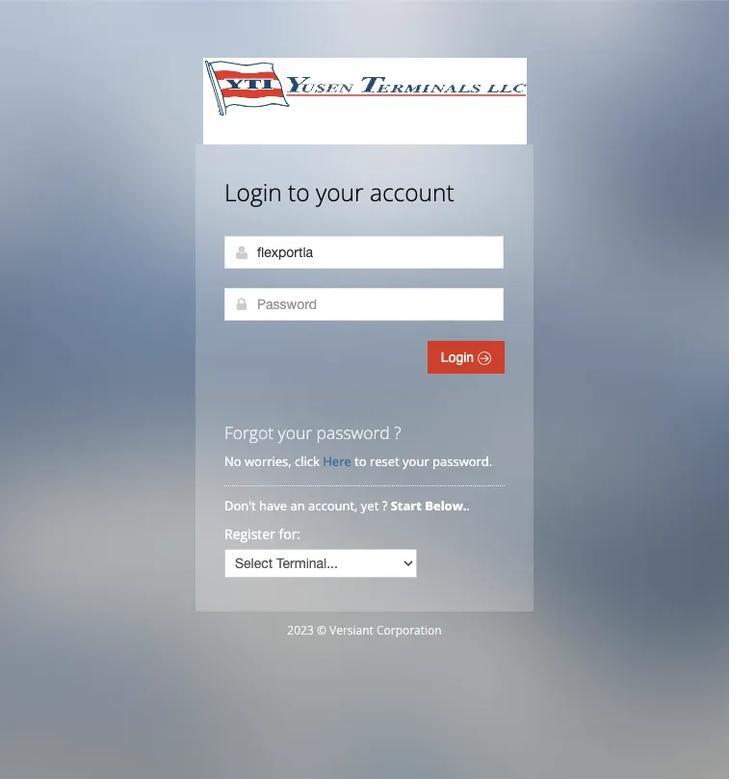 Task type: describe. For each thing, give the bounding box(es) containing it.
worries,
[[245, 453, 292, 470]]

user image
[[234, 245, 250, 260]]

login button
[[428, 341, 505, 374]]

password
[[317, 421, 390, 444]]

here link
[[323, 453, 352, 470]]

account
[[370, 176, 455, 208]]

reset
[[370, 453, 400, 470]]

Username text field
[[225, 236, 504, 269]]

corporation
[[377, 623, 442, 639]]

1 horizontal spatial your
[[316, 176, 364, 208]]

to inside forgot your password ? no worries, click here to reset your password.
[[355, 453, 367, 470]]

here
[[323, 453, 352, 470]]

2023
[[288, 623, 314, 639]]

versiant
[[330, 623, 374, 639]]

0 vertical spatial to
[[288, 176, 310, 208]]

click
[[295, 453, 320, 470]]

login to your account
[[225, 176, 455, 208]]

register
[[225, 525, 276, 544]]

forgot
[[225, 421, 274, 444]]

yet
[[361, 497, 379, 515]]

1 vertical spatial your
[[278, 421, 312, 444]]

forgot your password ? no worries, click here to reset your password.
[[225, 421, 493, 470]]

don't have an account, yet ? start below. .
[[225, 497, 474, 515]]

login for login
[[441, 350, 478, 365]]

? inside forgot your password ? no worries, click here to reset your password.
[[395, 421, 402, 444]]



Task type: vqa. For each thing, say whether or not it's contained in the screenshot.
THE CUSTOMERS
no



Task type: locate. For each thing, give the bounding box(es) containing it.
0 horizontal spatial login
[[225, 176, 282, 208]]

login for login to your account
[[225, 176, 282, 208]]

lock image
[[234, 297, 250, 312]]

©
[[317, 623, 327, 639]]

login
[[225, 176, 282, 208], [441, 350, 478, 365]]

password.
[[433, 453, 493, 470]]

account,
[[308, 497, 358, 515]]

register for:
[[225, 525, 301, 544]]

1 vertical spatial login
[[441, 350, 478, 365]]

an
[[291, 497, 305, 515]]

.
[[467, 497, 470, 515]]

don't
[[225, 497, 256, 515]]

0 horizontal spatial to
[[288, 176, 310, 208]]

below.
[[425, 497, 467, 515]]

1 horizontal spatial ?
[[395, 421, 402, 444]]

to right here
[[355, 453, 367, 470]]

no
[[225, 453, 242, 470]]

? up reset
[[395, 421, 402, 444]]

to
[[288, 176, 310, 208], [355, 453, 367, 470]]

to up username text field
[[288, 176, 310, 208]]

? right yet
[[382, 497, 388, 515]]

your
[[316, 176, 364, 208], [278, 421, 312, 444], [403, 453, 430, 470]]

0 horizontal spatial ?
[[382, 497, 388, 515]]

1 vertical spatial ?
[[382, 497, 388, 515]]

have
[[259, 497, 287, 515]]

?
[[395, 421, 402, 444], [382, 497, 388, 515]]

0 vertical spatial login
[[225, 176, 282, 208]]

1 horizontal spatial login
[[441, 350, 478, 365]]

0 horizontal spatial your
[[278, 421, 312, 444]]

swapright image
[[478, 352, 492, 365]]

0 vertical spatial your
[[316, 176, 364, 208]]

1 horizontal spatial to
[[355, 453, 367, 470]]

your up click
[[278, 421, 312, 444]]

your right reset
[[403, 453, 430, 470]]

login inside login button
[[441, 350, 478, 365]]

Password password field
[[225, 288, 504, 321]]

2023 © versiant corporation
[[288, 623, 442, 639]]

your up username text field
[[316, 176, 364, 208]]

start
[[391, 497, 422, 515]]

0 vertical spatial ?
[[395, 421, 402, 444]]

2 horizontal spatial your
[[403, 453, 430, 470]]

2 vertical spatial your
[[403, 453, 430, 470]]

for:
[[279, 525, 301, 544]]

1 vertical spatial to
[[355, 453, 367, 470]]



